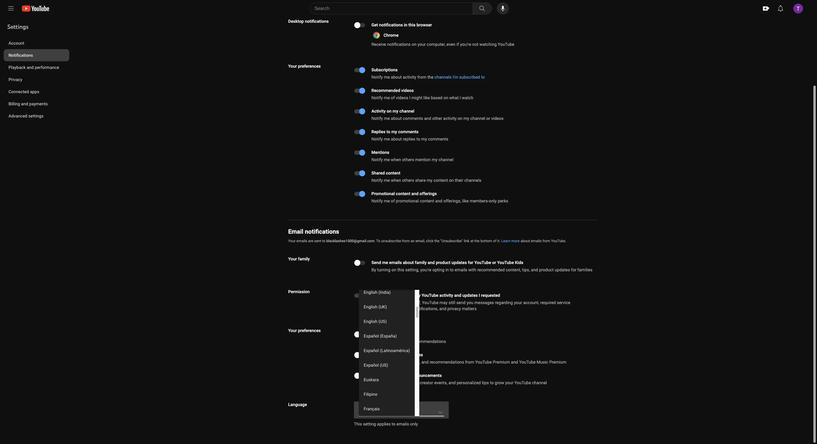 Task type: describe. For each thing, give the bounding box(es) containing it.
preferences for subscriptions
[[298, 64, 321, 69]]

email notifications
[[288, 228, 339, 236]]

mention
[[416, 158, 431, 162]]

more
[[512, 239, 520, 244]]

off,
[[415, 301, 421, 306]]

english (india)
[[364, 290, 391, 295]]

notify inside the 'shared content notify me when others share my content on their channels'
[[372, 178, 383, 183]]

chrome
[[384, 33, 399, 38]]

on down what
[[458, 116, 463, 121]]

channel down watch
[[471, 116, 486, 121]]

desktop
[[329, 1, 342, 5]]

this
[[354, 422, 362, 427]]

recommended videos notify me of videos i might like based on what i watch
[[372, 88, 474, 100]]

i'm
[[453, 75, 459, 80]]

2 horizontal spatial premium
[[550, 360, 567, 365]]

from inside youtube premium updates announcements, updates, and recommendations from youtube premium and youtube music premium
[[466, 360, 475, 365]]

send me emails about my youtube activity and updates i requested if this setting is turned off, youtube may still send you messages regarding your account, required service announcements, legal notifications, and privacy matters
[[372, 294, 571, 312]]

.
[[375, 239, 376, 244]]

0 vertical spatial you're
[[461, 42, 472, 47]]

shared content notify me when others share my content on their channels
[[372, 171, 482, 183]]

youtube premium updates announcements, updates, and recommendations from youtube premium and youtube music premium
[[372, 353, 567, 365]]

2 horizontal spatial the
[[475, 239, 480, 244]]

your emails are sent to blacklashes1000@gmail.com . to unsubscribe from an email, click the "unsubscribe" link at the bottom of it. learn more about emails from youtube.
[[288, 239, 567, 244]]

other
[[433, 116, 443, 121]]

click
[[426, 239, 434, 244]]

this inside send me emails about family and product updates for youtube or youtube kids by turning on this setting, you're opting in to emails with recommended content, tips, and product updates for families
[[398, 268, 405, 273]]

on inside recommended videos notify me of videos i might like based on what i watch
[[444, 96, 449, 100]]

0 vertical spatial in
[[404, 23, 408, 27]]

filipino
[[364, 393, 378, 398]]

channels i'm subscribed to link
[[435, 74, 485, 80]]

about inside replies to my comments notify me about replies to my comments
[[391, 137, 402, 142]]

billing and payments
[[9, 102, 48, 106]]

español for español (españa)
[[364, 334, 379, 339]]

i inside send me emails about my youtube activity and updates i requested if this setting is turned off, youtube may still send you messages regarding your account, required service announcements, legal notifications, and privacy matters
[[479, 294, 480, 298]]

replies to my comments notify me about replies to my comments
[[372, 130, 449, 142]]

me inside activity on my channel notify me about comments and other activity on my channel or videos
[[384, 116, 390, 121]]

Search text field
[[315, 5, 472, 12]]

promotional
[[396, 199, 419, 204]]

and right playback
[[27, 65, 34, 70]]

product inside general product updates announcements and recommendations
[[388, 332, 402, 337]]

content up promotional
[[396, 192, 411, 196]]

learn more link
[[502, 239, 520, 244]]

this setting applies to emails only
[[354, 422, 418, 427]]

me inside 'promotional content and offerings notify me of promotional content and offerings, like members-only perks'
[[384, 199, 390, 204]]

your preferences for general product updates announcements and recommendations
[[288, 329, 321, 334]]

promotional content and offerings notify me of promotional content and offerings, like members-only perks
[[372, 192, 509, 204]]

link
[[464, 239, 470, 244]]

email language english (us)
[[359, 406, 385, 416]]

me inside subscriptions notify me about activity from the channels i'm subscribed to
[[384, 75, 390, 80]]

1 your from the top
[[288, 64, 297, 69]]

offerings
[[420, 192, 437, 196]]

replies
[[372, 130, 386, 134]]

announcements,
[[372, 360, 404, 365]]

1 vertical spatial product
[[540, 268, 554, 273]]

turned
[[402, 301, 414, 306]]

(latinoamérica)
[[380, 349, 410, 354]]

matters
[[462, 307, 477, 312]]

0 vertical spatial product
[[436, 261, 451, 266]]

notifications for desktop notifications
[[305, 19, 329, 24]]

and left 'music'
[[512, 360, 519, 365]]

unsubscribe
[[382, 239, 401, 244]]

channels inside subscriptions notify me about activity from the channels i'm subscribed to
[[435, 75, 452, 80]]

payments
[[29, 102, 48, 106]]

activity inside activity on my channel notify me about comments and other activity on my channel or videos
[[444, 116, 457, 121]]

español for español (us)
[[364, 363, 379, 368]]

events,
[[435, 381, 448, 386]]

and up promotional
[[412, 192, 419, 196]]

product
[[372, 381, 387, 386]]

on right activity
[[387, 109, 392, 114]]

turning
[[378, 268, 391, 273]]

not
[[473, 42, 479, 47]]

subscribed
[[460, 75, 481, 80]]

1 vertical spatial videos
[[396, 96, 409, 100]]

at
[[471, 239, 474, 244]]

send me emails about family and product updates for youtube or youtube kids by turning on this setting, you're opting in to emails with recommended content, tips, and product updates for families
[[372, 261, 593, 273]]

settings
[[7, 23, 29, 30]]

notify inside replies to my comments notify me about replies to my comments
[[372, 137, 383, 142]]

creator
[[420, 381, 434, 386]]

notifications for email notifications
[[305, 228, 339, 236]]

notifications right desktop
[[343, 1, 363, 5]]

members-
[[470, 199, 489, 204]]

send for send me emails about my youtube activity and updates i requested if this setting is turned off, youtube may still send you messages regarding your account, required service announcements, legal notifications, and privacy matters
[[372, 294, 381, 298]]

based
[[431, 96, 443, 100]]

mentions notify me when others mention my channel
[[372, 150, 454, 162]]

0 horizontal spatial family
[[298, 257, 310, 262]]

avatar image image
[[794, 4, 804, 13]]

learn
[[502, 239, 511, 244]]

youtube inside creator updates and announcements product announcements, creator events, and personalized tips to grow your youtube channel
[[515, 381, 532, 386]]

setting,
[[406, 268, 420, 273]]

about inside activity on my channel notify me about comments and other activity on my channel or videos
[[391, 116, 402, 121]]

and right the updates,
[[422, 360, 429, 365]]

and up send
[[455, 294, 462, 298]]

send me emails about my youtube activity and updates i requested image
[[355, 294, 365, 298]]

recommended
[[478, 268, 505, 273]]

and down the updates,
[[403, 374, 411, 379]]

receive
[[372, 42, 387, 47]]

from left an
[[402, 239, 410, 244]]

emails left the with
[[455, 268, 468, 273]]

english for english (us)
[[364, 320, 378, 325]]

0 horizontal spatial only
[[411, 422, 418, 427]]

requested
[[482, 294, 501, 298]]

this inside send me emails about my youtube activity and updates i requested if this setting is turned off, youtube may still send you messages regarding your account, required service announcements, legal notifications, and privacy matters
[[376, 301, 383, 306]]

like inside recommended videos notify me of videos i might like based on what i watch
[[424, 96, 430, 100]]

0 horizontal spatial premium
[[390, 353, 407, 358]]

browser
[[417, 23, 432, 27]]

and right tips,
[[532, 268, 539, 273]]

account
[[9, 41, 24, 46]]

english (uk)
[[364, 305, 387, 310]]

on left computer,
[[412, 42, 417, 47]]

others inside the 'shared content notify me when others share my content on their channels'
[[403, 178, 415, 183]]

tips,
[[523, 268, 530, 273]]

connected apps
[[9, 89, 39, 94]]

billing
[[9, 102, 20, 106]]

to
[[377, 239, 381, 244]]

applies
[[377, 422, 391, 427]]

me inside replies to my comments notify me about replies to my comments
[[384, 137, 390, 142]]

(uk)
[[379, 305, 387, 310]]

3 your from the top
[[288, 257, 297, 262]]

euskara
[[364, 378, 379, 383]]

0 vertical spatial videos
[[402, 88, 414, 93]]

the inside subscriptions notify me about activity from the channels i'm subscribed to
[[428, 75, 434, 80]]

personalized
[[457, 381, 481, 386]]

to right applies
[[392, 422, 396, 427]]

might
[[412, 96, 423, 100]]

subscriptions
[[372, 68, 398, 72]]

mobile
[[310, 1, 322, 5]]

notify inside activity on my channel notify me about comments and other activity on my channel or videos
[[372, 116, 383, 121]]

2 vertical spatial of
[[494, 239, 497, 244]]

updates inside creator updates and announcements product announcements, creator events, and personalized tips to grow your youtube channel
[[387, 374, 402, 379]]

0 horizontal spatial setting
[[363, 422, 376, 427]]

and right the "billing"
[[21, 102, 28, 106]]

language
[[288, 403, 307, 408]]

creator updates and announcements product announcements, creator events, and personalized tips to grow your youtube channel
[[372, 374, 547, 386]]

of inside recommended videos notify me of videos i might like based on what i watch
[[391, 96, 395, 100]]

my inside send me emails about my youtube activity and updates i requested if this setting is turned off, youtube may still send you messages regarding your account, required service announcements, legal notifications, and privacy matters
[[415, 294, 421, 298]]

recommendations inside general product updates announcements and recommendations
[[412, 340, 447, 345]]

email for email language english (us)
[[359, 406, 368, 410]]

only inside 'promotional content and offerings notify me of promotional content and offerings, like members-only perks'
[[489, 199, 497, 204]]

emails left are at the left bottom of the page
[[297, 239, 308, 244]]

required
[[541, 301, 556, 306]]

still
[[449, 301, 456, 306]]

you
[[467, 301, 474, 306]]

1 vertical spatial comments
[[399, 130, 419, 134]]

is
[[398, 301, 401, 306]]

to right sent
[[322, 239, 326, 244]]

or inside activity on my channel notify me about comments and other activity on my channel or videos
[[487, 116, 491, 121]]

notify inside subscriptions notify me about activity from the channels i'm subscribed to
[[372, 75, 383, 80]]

send
[[457, 301, 466, 306]]

me inside send me emails about my youtube activity and updates i requested if this setting is turned off, youtube may still send you messages regarding your account, required service announcements, legal notifications, and privacy matters
[[383, 294, 389, 298]]

watching
[[480, 42, 497, 47]]

setting inside send me emails about my youtube activity and updates i requested if this setting is turned off, youtube may still send you messages regarding your account, required service announcements, legal notifications, and privacy matters
[[384, 301, 397, 306]]

notify inside 'promotional content and offerings notify me of promotional content and offerings, like members-only perks'
[[372, 199, 383, 204]]

videos inside activity on my channel notify me about comments and other activity on my channel or videos
[[492, 116, 504, 121]]

even
[[447, 42, 456, 47]]

apps
[[30, 89, 39, 94]]

español (us)
[[364, 363, 388, 368]]

and down offerings
[[436, 199, 443, 204]]

comments inside activity on my channel notify me about comments and other activity on my channel or videos
[[403, 116, 424, 121]]

(us) for español (us)
[[380, 363, 388, 368]]

to right replies
[[387, 130, 391, 134]]



Task type: vqa. For each thing, say whether or not it's contained in the screenshot.
YouTube Premium updates Announcements, updates, and recommendations from YouTube Premium and YouTube Music Premium
yes



Task type: locate. For each thing, give the bounding box(es) containing it.
0 horizontal spatial product
[[388, 332, 402, 337]]

1 español from the top
[[364, 334, 379, 339]]

me down replies
[[384, 137, 390, 142]]

on
[[412, 42, 417, 47], [444, 96, 449, 100], [387, 109, 392, 114], [458, 116, 463, 121], [449, 178, 454, 183], [392, 268, 397, 273]]

this right if
[[376, 301, 383, 306]]

list box
[[359, 137, 415, 417]]

2 español from the top
[[364, 349, 379, 354]]

and inside activity on my channel notify me about comments and other activity on my channel or videos
[[425, 116, 432, 121]]

4 your from the top
[[288, 329, 297, 334]]

with
[[469, 268, 477, 273]]

advanced settings link
[[4, 110, 69, 122], [4, 110, 69, 122]]

1 horizontal spatial the
[[435, 239, 440, 244]]

receive notifications on your computer, even if you're not watching youtube
[[372, 42, 515, 47]]

of inside 'promotional content and offerings notify me of promotional content and offerings, like members-only perks'
[[391, 199, 395, 204]]

1 vertical spatial you're
[[421, 268, 432, 273]]

notifications down chrome
[[388, 42, 411, 47]]

updates down 'announcements,'
[[387, 374, 402, 379]]

channels left the i'm
[[435, 75, 452, 80]]

1 horizontal spatial like
[[463, 199, 469, 204]]

1 vertical spatial in
[[446, 268, 449, 273]]

0 horizontal spatial i
[[410, 96, 411, 100]]

me inside mentions notify me when others mention my channel
[[384, 158, 390, 162]]

notifications for receive notifications on your computer, even if you're not watching youtube
[[388, 42, 411, 47]]

(us) for english (us)
[[379, 320, 387, 325]]

email left language
[[359, 406, 368, 410]]

0 horizontal spatial or
[[487, 116, 491, 121]]

your inside send me emails about my youtube activity and updates i requested if this setting is turned off, youtube may still send you messages regarding your account, required service announcements, legal notifications, and privacy matters
[[514, 301, 523, 306]]

to right opting
[[450, 268, 454, 273]]

or
[[487, 116, 491, 121], [493, 261, 497, 266]]

1 horizontal spatial this
[[398, 268, 405, 273]]

and inside general product updates announcements and recommendations
[[404, 340, 411, 345]]

when up "promotional"
[[391, 178, 401, 183]]

me down "promotional"
[[384, 199, 390, 204]]

send inside send me emails about family and product updates for youtube or youtube kids by turning on this setting, you're opting in to emails with recommended content, tips, and product updates for families
[[372, 261, 381, 266]]

1 horizontal spatial setting
[[384, 301, 397, 306]]

2 when from the top
[[391, 178, 401, 183]]

my right share
[[427, 178, 433, 183]]

0 vertical spatial preferences
[[298, 64, 321, 69]]

your
[[303, 1, 310, 5], [418, 42, 426, 47], [514, 301, 523, 306], [506, 381, 514, 386]]

2 your preferences from the top
[[288, 329, 321, 334]]

family down are at the left bottom of the page
[[298, 257, 310, 262]]

1 when from the top
[[391, 158, 401, 162]]

in inside send me emails about family and product updates for youtube or youtube kids by turning on this setting, you're opting in to emails with recommended content, tips, and product updates for families
[[446, 268, 449, 273]]

español (españa)
[[364, 334, 397, 339]]

2 notify from the top
[[372, 96, 383, 100]]

emails up turning at the bottom of the page
[[390, 261, 402, 266]]

1 horizontal spatial i
[[460, 96, 461, 100]]

6 notify from the top
[[372, 178, 383, 183]]

setting
[[384, 301, 397, 306], [363, 422, 376, 427]]

español for español (latinoamérica)
[[364, 349, 379, 354]]

0 horizontal spatial email
[[288, 228, 304, 236]]

my right replies
[[392, 130, 398, 134]]

activity up recommended videos notify me of videos i might like based on what i watch
[[403, 75, 417, 80]]

notifications down 'mobile'
[[305, 19, 329, 24]]

1 vertical spatial or
[[493, 261, 497, 266]]

me inside send me emails about family and product updates for youtube or youtube kids by turning on this setting, you're opting in to emails with recommended content, tips, and product updates for families
[[383, 261, 389, 266]]

emails right more
[[531, 239, 542, 244]]

5 notify from the top
[[372, 158, 383, 162]]

send for send me emails about family and product updates for youtube or youtube kids by turning on this setting, you're opting in to emails with recommended content, tips, and product updates for families
[[372, 261, 381, 266]]

tips
[[482, 381, 489, 386]]

english for english (india)
[[364, 290, 378, 295]]

7 notify from the top
[[372, 199, 383, 204]]

group containing english (india)
[[359, 137, 444, 420]]

recommended
[[372, 88, 401, 93]]

about left replies on the top
[[391, 137, 402, 142]]

english for english (uk)
[[364, 305, 378, 310]]

grow
[[495, 381, 505, 386]]

for left families
[[572, 268, 577, 273]]

playback and performance
[[9, 65, 59, 70]]

this
[[409, 23, 416, 27], [398, 268, 405, 273], [376, 301, 383, 306]]

emails right applies
[[397, 422, 409, 427]]

2 vertical spatial videos
[[492, 116, 504, 121]]

1 horizontal spatial product
[[436, 261, 451, 266]]

updates inside send me emails about my youtube activity and updates i requested if this setting is turned off, youtube may still send you messages regarding your account, required service announcements, legal notifications, and privacy matters
[[463, 294, 478, 298]]

if
[[372, 301, 374, 306]]

notifications up sent
[[305, 228, 339, 236]]

your preferences for subscriptions notify me about activity from the channels i'm subscribed to
[[288, 64, 321, 69]]

my inside the 'shared content notify me when others share my content on their channels'
[[427, 178, 433, 183]]

content down offerings
[[420, 199, 435, 204]]

family inside send me emails about family and product updates for youtube or youtube kids by turning on this setting, you're opting in to emails with recommended content, tips, and product updates for families
[[415, 261, 427, 266]]

account link
[[4, 37, 69, 49], [4, 37, 69, 49]]

this left browser
[[409, 23, 416, 27]]

email
[[288, 228, 304, 236], [359, 406, 368, 410]]

1 vertical spatial when
[[391, 178, 401, 183]]

in left browser
[[404, 23, 408, 27]]

product
[[436, 261, 451, 266], [540, 268, 554, 273], [388, 332, 402, 337]]

updates up you
[[463, 294, 478, 298]]

0 vertical spatial others
[[403, 158, 415, 162]]

on inside the 'shared content notify me when others share my content on their channels'
[[449, 178, 454, 183]]

2 vertical spatial this
[[376, 301, 383, 306]]

español up the español (us)
[[364, 349, 379, 354]]

email up the your family
[[288, 228, 304, 236]]

setting right this
[[363, 422, 376, 427]]

3 español from the top
[[364, 363, 379, 368]]

español
[[364, 334, 379, 339], [364, 349, 379, 354], [364, 363, 379, 368]]

by
[[372, 268, 377, 273]]

notify down replies
[[372, 137, 383, 142]]

channel inside mentions notify me when others mention my channel
[[439, 158, 454, 162]]

(españa)
[[380, 334, 397, 339]]

opting
[[433, 268, 445, 273]]

messages
[[475, 301, 494, 306]]

my right activity
[[393, 109, 399, 114]]

about up setting,
[[403, 261, 414, 266]]

activity
[[372, 109, 386, 114]]

promotional
[[372, 192, 395, 196]]

settings
[[28, 114, 44, 119]]

1 vertical spatial español
[[364, 349, 379, 354]]

recommendations inside youtube premium updates announcements, updates, and recommendations from youtube premium and youtube music premium
[[430, 360, 465, 365]]

1 vertical spatial recommendations
[[430, 360, 465, 365]]

2 vertical spatial español
[[364, 363, 379, 368]]

announcements,
[[372, 307, 403, 312], [388, 381, 419, 386]]

about inside send me emails about my youtube activity and updates i requested if this setting is turned off, youtube may still send you messages regarding your account, required service announcements, legal notifications, and privacy matters
[[403, 294, 414, 298]]

and up (latinoamérica)
[[404, 340, 411, 345]]

(us) inside the email language english (us)
[[374, 412, 383, 416]]

get
[[372, 23, 378, 27]]

you're inside send me emails about family and product updates for youtube or youtube kids by turning on this setting, you're opting in to emails with recommended content, tips, and product updates for families
[[421, 268, 432, 273]]

updates inside youtube premium updates announcements, updates, and recommendations from youtube premium and youtube music premium
[[408, 353, 423, 358]]

list box containing english (india)
[[359, 137, 415, 417]]

regarding
[[495, 301, 513, 306]]

to right tips
[[490, 381, 494, 386]]

only left perks
[[489, 199, 497, 204]]

from left 'youtube.' on the bottom right of the page
[[543, 239, 551, 244]]

premium up 'announcements,'
[[390, 353, 407, 358]]

on inside send me emails about family and product updates for youtube or youtube kids by turning on this setting, you're opting in to emails with recommended content, tips, and product updates for families
[[392, 268, 397, 273]]

updates
[[452, 261, 467, 266], [555, 268, 571, 273], [463, 294, 478, 298], [403, 332, 419, 337], [408, 353, 423, 358], [387, 374, 402, 379]]

1 vertical spatial your preferences
[[288, 329, 321, 334]]

channel
[[400, 109, 415, 114], [471, 116, 486, 121], [439, 158, 454, 162], [533, 381, 547, 386]]

subscriptions notify me about activity from the channels i'm subscribed to
[[372, 68, 485, 80]]

notify down mentions
[[372, 158, 383, 162]]

and up opting
[[428, 261, 435, 266]]

email,
[[416, 239, 426, 244]]

product right tips,
[[540, 268, 554, 273]]

comments up replies to my comments notify me about replies to my comments
[[403, 116, 424, 121]]

manage your mobile and desktop notifications
[[288, 1, 363, 5]]

1 vertical spatial activity
[[444, 116, 457, 121]]

0 vertical spatial comments
[[403, 116, 424, 121]]

product up 'announcements'
[[388, 332, 402, 337]]

updates up the updates,
[[408, 353, 423, 358]]

about
[[391, 75, 402, 80], [391, 116, 402, 121], [391, 137, 402, 142], [521, 239, 530, 244], [403, 261, 414, 266], [403, 294, 414, 298]]

updates,
[[405, 360, 421, 365]]

notify down recommended
[[372, 96, 383, 100]]

1 vertical spatial announcements,
[[388, 381, 419, 386]]

may
[[440, 301, 448, 306]]

1 vertical spatial setting
[[363, 422, 376, 427]]

english inside the email language english (us)
[[359, 412, 373, 416]]

about up turned
[[403, 294, 414, 298]]

billing and payments link
[[4, 98, 69, 110], [4, 98, 69, 110]]

content
[[386, 171, 401, 176], [434, 178, 448, 183], [396, 192, 411, 196], [420, 199, 435, 204]]

1 horizontal spatial email
[[359, 406, 368, 410]]

only right applies
[[411, 422, 418, 427]]

to inside send me emails about family and product updates for youtube or youtube kids by turning on this setting, you're opting in to emails with recommended content, tips, and product updates for families
[[450, 268, 454, 273]]

0 vertical spatial channels
[[435, 75, 452, 80]]

the right at
[[475, 239, 480, 244]]

0 vertical spatial of
[[391, 96, 395, 100]]

email inside the email language english (us)
[[359, 406, 368, 410]]

1 your preferences from the top
[[288, 64, 321, 69]]

replies
[[403, 137, 416, 142]]

0 horizontal spatial for
[[468, 261, 474, 266]]

families
[[578, 268, 593, 273]]

my inside mentions notify me when others mention my channel
[[432, 158, 438, 162]]

2 others from the top
[[403, 178, 415, 183]]

share
[[416, 178, 426, 183]]

to inside subscriptions notify me about activity from the channels i'm subscribed to
[[482, 75, 485, 80]]

1 notify from the top
[[372, 75, 383, 80]]

notifications
[[9, 53, 33, 58]]

to right replies on the top
[[417, 137, 421, 142]]

2 horizontal spatial this
[[409, 23, 416, 27]]

1 vertical spatial channels
[[465, 178, 482, 183]]

your left 'mobile'
[[303, 1, 310, 5]]

channel inside creator updates and announcements product announcements, creator events, and personalized tips to grow your youtube channel
[[533, 381, 547, 386]]

my down watch
[[464, 116, 470, 121]]

0 vertical spatial setting
[[384, 301, 397, 306]]

(us)
[[379, 320, 387, 325], [380, 363, 388, 368], [374, 412, 383, 416]]

or inside send me emails about family and product updates for youtube or youtube kids by turning on this setting, you're opting in to emails with recommended content, tips, and product updates for families
[[493, 261, 497, 266]]

2 vertical spatial activity
[[440, 294, 454, 298]]

bottom
[[481, 239, 493, 244]]

content,
[[506, 268, 522, 273]]

updates right (españa)
[[403, 332, 419, 337]]

1 send from the top
[[372, 261, 381, 266]]

notify inside recommended videos notify me of videos i might like based on what i watch
[[372, 96, 383, 100]]

1 others from the top
[[403, 158, 415, 162]]

on right turning at the bottom of the page
[[392, 268, 397, 273]]

activity inside send me emails about my youtube activity and updates i requested if this setting is turned off, youtube may still send you messages regarding your account, required service announcements, legal notifications, and privacy matters
[[440, 294, 454, 298]]

1 horizontal spatial channels
[[465, 178, 482, 183]]

2 vertical spatial (us)
[[374, 412, 383, 416]]

when inside the 'shared content notify me when others share my content on their channels'
[[391, 178, 401, 183]]

the right click
[[435, 239, 440, 244]]

performance
[[35, 65, 59, 70]]

1 vertical spatial only
[[411, 422, 418, 427]]

about inside subscriptions notify me about activity from the channels i'm subscribed to
[[391, 75, 402, 80]]

of left it.
[[494, 239, 497, 244]]

blacklashes1000@gmail.com
[[327, 239, 375, 244]]

content right shared
[[386, 171, 401, 176]]

in
[[404, 23, 408, 27], [446, 268, 449, 273]]

2 horizontal spatial product
[[540, 268, 554, 273]]

preferences
[[298, 64, 321, 69], [298, 329, 321, 334]]

0 vertical spatial when
[[391, 158, 401, 162]]

2 send from the top
[[372, 294, 381, 298]]

list box inside group
[[359, 137, 415, 417]]

3 notify from the top
[[372, 116, 383, 121]]

me up (uk)
[[383, 294, 389, 298]]

1 vertical spatial preferences
[[298, 329, 321, 334]]

about right more
[[521, 239, 530, 244]]

to right subscribed
[[482, 75, 485, 80]]

announcements, inside send me emails about my youtube activity and updates i requested if this setting is turned off, youtube may still send you messages regarding your account, required service announcements, legal notifications, and privacy matters
[[372, 307, 403, 312]]

setting left is
[[384, 301, 397, 306]]

1 vertical spatial send
[[372, 294, 381, 298]]

channels right their
[[465, 178, 482, 183]]

permission
[[288, 290, 310, 295]]

account,
[[524, 301, 540, 306]]

privacy
[[448, 307, 461, 312]]

the up recommended videos notify me of videos i might like based on what i watch
[[428, 75, 434, 80]]

your right grow
[[506, 381, 514, 386]]

desktop notifications
[[288, 19, 329, 24]]

english up general
[[364, 320, 378, 325]]

1 vertical spatial this
[[398, 268, 405, 273]]

about down subscriptions
[[391, 75, 402, 80]]

content up 'promotional content and offerings notify me of promotional content and offerings, like members-only perks'
[[434, 178, 448, 183]]

1 horizontal spatial family
[[415, 261, 427, 266]]

2 your from the top
[[288, 239, 296, 244]]

activity on my channel notify me about comments and other activity on my channel or videos
[[372, 109, 504, 121]]

0 horizontal spatial the
[[428, 75, 434, 80]]

0 horizontal spatial you're
[[421, 268, 432, 273]]

your left computer,
[[418, 42, 426, 47]]

service
[[557, 301, 571, 306]]

1 vertical spatial for
[[572, 268, 577, 273]]

watch
[[462, 96, 474, 100]]

premium right 'music'
[[550, 360, 567, 365]]

this left setting,
[[398, 268, 405, 273]]

shared
[[372, 171, 385, 176]]

0 vertical spatial email
[[288, 228, 304, 236]]

channel down the might
[[400, 109, 415, 114]]

1 horizontal spatial for
[[572, 268, 577, 273]]

updates down link
[[452, 261, 467, 266]]

emails inside send me emails about my youtube activity and updates i requested if this setting is turned off, youtube may still send you messages regarding your account, required service announcements, legal notifications, and privacy matters
[[390, 294, 402, 298]]

0 horizontal spatial in
[[404, 23, 408, 27]]

preferences for general
[[298, 329, 321, 334]]

notify inside mentions notify me when others mention my channel
[[372, 158, 383, 162]]

others inside mentions notify me when others mention my channel
[[403, 158, 415, 162]]

of down recommended
[[391, 96, 395, 100]]

1 horizontal spatial or
[[493, 261, 497, 266]]

0 vertical spatial only
[[489, 199, 497, 204]]

recommendations up creator updates and announcements product announcements, creator events, and personalized tips to grow your youtube channel
[[430, 360, 465, 365]]

2 vertical spatial product
[[388, 332, 402, 337]]

0 vertical spatial or
[[487, 116, 491, 121]]

activity inside subscriptions notify me about activity from the channels i'm subscribed to
[[403, 75, 417, 80]]

notify
[[372, 75, 383, 80], [372, 96, 383, 100], [372, 116, 383, 121], [372, 137, 383, 142], [372, 158, 383, 162], [372, 178, 383, 183], [372, 199, 383, 204]]

1 horizontal spatial you're
[[461, 42, 472, 47]]

1 vertical spatial others
[[403, 178, 415, 183]]

like right the might
[[424, 96, 430, 100]]

about inside send me emails about family and product updates for youtube or youtube kids by turning on this setting, you're opting in to emails with recommended content, tips, and product updates for families
[[403, 261, 414, 266]]

my up off,
[[415, 294, 421, 298]]

0 horizontal spatial channels
[[435, 75, 452, 80]]

0 vertical spatial español
[[364, 334, 379, 339]]

(us) up general
[[379, 320, 387, 325]]

from up creator updates and announcements product announcements, creator events, and personalized tips to grow your youtube channel
[[466, 360, 475, 365]]

send inside send me emails about my youtube activity and updates i requested if this setting is turned off, youtube may still send you messages regarding your account, required service announcements, legal notifications, and privacy matters
[[372, 294, 381, 298]]

and right 'mobile'
[[322, 1, 328, 5]]

me down mentions
[[384, 158, 390, 162]]

1 vertical spatial like
[[463, 199, 469, 204]]

an
[[411, 239, 415, 244]]

2 vertical spatial comments
[[428, 137, 449, 142]]

None search field
[[299, 2, 494, 15]]

announcements, inside creator updates and announcements product announcements, creator events, and personalized tips to grow your youtube channel
[[388, 381, 419, 386]]

1 horizontal spatial only
[[489, 199, 497, 204]]

channels
[[435, 75, 452, 80], [465, 178, 482, 183]]

1 horizontal spatial in
[[446, 268, 449, 273]]

me inside the 'shared content notify me when others share my content on their channels'
[[384, 178, 390, 183]]

email for email notifications
[[288, 228, 304, 236]]

of
[[391, 96, 395, 100], [391, 199, 395, 204], [494, 239, 497, 244]]

updates inside general product updates announcements and recommendations
[[403, 332, 419, 337]]

0 vertical spatial send
[[372, 261, 381, 266]]

0 vertical spatial activity
[[403, 75, 417, 80]]

send up if
[[372, 294, 381, 298]]

and down may
[[440, 307, 447, 312]]

(india)
[[379, 290, 391, 295]]

2 horizontal spatial i
[[479, 294, 480, 298]]

send up the by on the left of the page
[[372, 261, 381, 266]]

comments
[[403, 116, 424, 121], [399, 130, 419, 134], [428, 137, 449, 142]]

channel down 'music'
[[533, 381, 547, 386]]

0 vertical spatial announcements,
[[372, 307, 403, 312]]

0 vertical spatial your preferences
[[288, 64, 321, 69]]

family up setting,
[[415, 261, 427, 266]]

comments up replies on the top
[[399, 130, 419, 134]]

0 vertical spatial (us)
[[379, 320, 387, 325]]

advanced settings
[[9, 114, 44, 119]]

my right replies on the top
[[422, 137, 427, 142]]

notifications for get notifications in this browser
[[379, 23, 403, 27]]

your inside creator updates and announcements product announcements, creator events, and personalized tips to grow your youtube channel
[[506, 381, 514, 386]]

me
[[384, 75, 390, 80], [384, 96, 390, 100], [384, 116, 390, 121], [384, 137, 390, 142], [384, 158, 390, 162], [384, 178, 390, 183], [384, 199, 390, 204], [383, 261, 389, 266], [383, 294, 389, 298]]

1 vertical spatial (us)
[[380, 363, 388, 368]]

and right events,
[[449, 381, 456, 386]]

0 horizontal spatial this
[[376, 301, 383, 306]]

1 vertical spatial email
[[359, 406, 368, 410]]

comments down 'other'
[[428, 137, 449, 142]]

when inside mentions notify me when others mention my channel
[[391, 158, 401, 162]]

computer,
[[427, 42, 446, 47]]

0 vertical spatial this
[[409, 23, 416, 27]]

like inside 'promotional content and offerings notify me of promotional content and offerings, like members-only perks'
[[463, 199, 469, 204]]

from inside subscriptions notify me about activity from the channels i'm subscribed to
[[418, 75, 427, 80]]

channels inside the 'shared content notify me when others share my content on their channels'
[[465, 178, 482, 183]]

1 preferences from the top
[[298, 64, 321, 69]]

group
[[359, 137, 444, 420]]

1 horizontal spatial premium
[[493, 360, 510, 365]]

0 vertical spatial for
[[468, 261, 474, 266]]

music
[[537, 360, 549, 365]]

notifications,
[[414, 307, 439, 312]]

general product updates announcements and recommendations
[[372, 332, 447, 345]]

0 horizontal spatial like
[[424, 96, 430, 100]]

(us) down language
[[374, 412, 383, 416]]

recommendations
[[412, 340, 447, 345], [430, 360, 465, 365]]

from
[[418, 75, 427, 80], [402, 239, 410, 244], [543, 239, 551, 244], [466, 360, 475, 365]]

others left share
[[403, 178, 415, 183]]

me inside recommended videos notify me of videos i might like based on what i watch
[[384, 96, 390, 100]]

1 vertical spatial of
[[391, 199, 395, 204]]

advanced
[[9, 114, 27, 119]]

like right offerings,
[[463, 199, 469, 204]]

to inside creator updates and announcements product announcements, creator events, and personalized tips to grow your youtube channel
[[490, 381, 494, 386]]

0 vertical spatial recommendations
[[412, 340, 447, 345]]

channel right mention
[[439, 158, 454, 162]]

product up opting
[[436, 261, 451, 266]]

2 preferences from the top
[[298, 329, 321, 334]]

your
[[288, 64, 297, 69], [288, 239, 296, 244], [288, 257, 297, 262], [288, 329, 297, 334]]

me down activity
[[384, 116, 390, 121]]

announcements
[[372, 340, 403, 345]]

4 notify from the top
[[372, 137, 383, 142]]

0 vertical spatial like
[[424, 96, 430, 100]]

it.
[[498, 239, 501, 244]]

updates left families
[[555, 268, 571, 273]]



